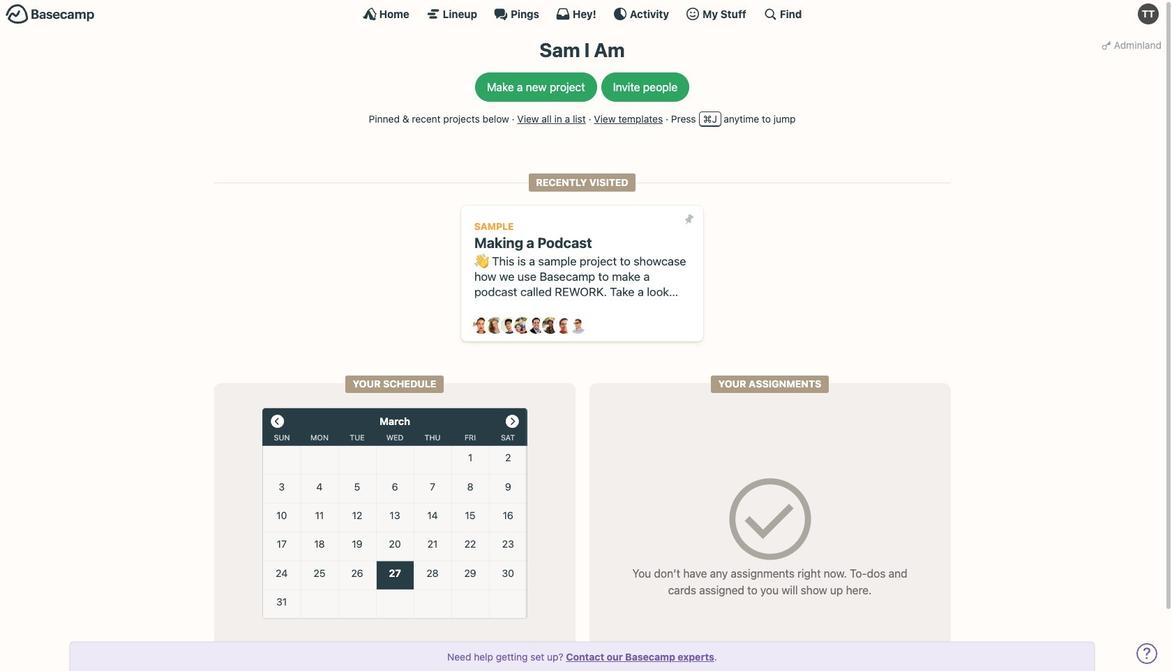 Task type: vqa. For each thing, say whether or not it's contained in the screenshot.
Josh Fiske icon
yes



Task type: describe. For each thing, give the bounding box(es) containing it.
jared davis image
[[501, 318, 517, 334]]

switch accounts image
[[6, 3, 95, 25]]

nicole katz image
[[542, 318, 559, 334]]



Task type: locate. For each thing, give the bounding box(es) containing it.
keyboard shortcut: ⌘ + / image
[[763, 7, 777, 21]]

main element
[[0, 0, 1164, 27]]

cheryl walters image
[[487, 318, 504, 334]]

jennifer young image
[[514, 318, 531, 334]]

steve marsh image
[[556, 318, 573, 334]]

josh fiske image
[[528, 318, 545, 334]]

victor cooper image
[[570, 318, 586, 334]]

annie bryan image
[[473, 318, 490, 334]]

terry turtle image
[[1138, 3, 1159, 24]]



